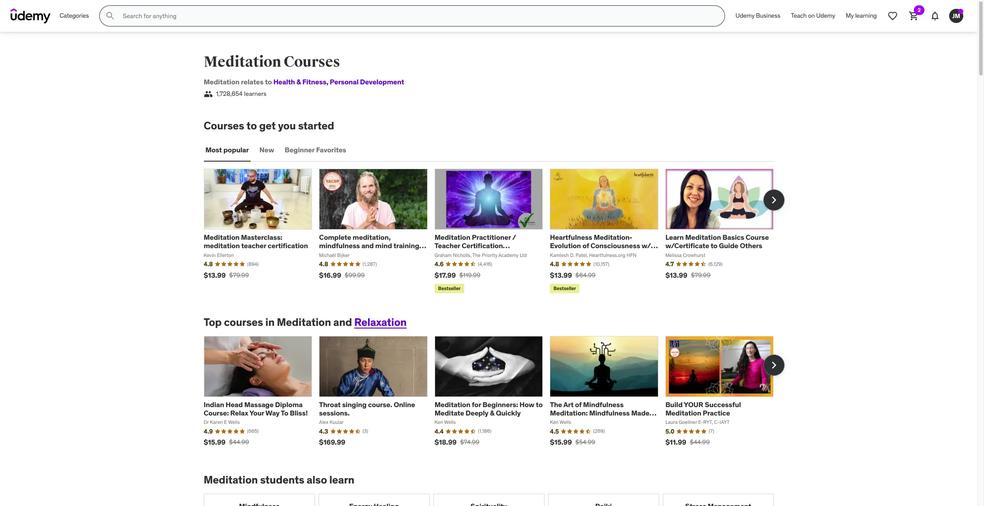 Task type: describe. For each thing, give the bounding box(es) containing it.
learn
[[330, 473, 355, 487]]

courses to get you started
[[204, 119, 334, 133]]

complete meditation, mindfulness and mind training course
[[319, 233, 420, 259]]

complete meditation, mindfulness and mind training course link
[[319, 233, 427, 259]]

meditation relates to health & fitness personal development
[[204, 77, 404, 86]]

indian
[[204, 400, 224, 409]]

certification
[[462, 241, 503, 250]]

others
[[741, 241, 763, 250]]

practice
[[703, 409, 731, 417]]

health
[[274, 77, 295, 86]]

courses
[[224, 315, 263, 329]]

meditation for meditation for beginners: how to meditate deeply & quickly
[[435, 400, 471, 409]]

diploma
[[275, 400, 303, 409]]

1 udemy from the left
[[736, 12, 755, 20]]

in
[[266, 315, 275, 329]]

most popular button
[[204, 140, 251, 161]]

jm
[[953, 12, 961, 20]]

meditation practitioner / teacher certification (accredited) link
[[435, 233, 517, 259]]

basics
[[723, 233, 745, 242]]

new button
[[258, 140, 276, 161]]

to inside meditation for beginners: how to meditate deeply & quickly
[[536, 400, 543, 409]]

also
[[307, 473, 327, 487]]

mindfulness
[[319, 241, 360, 250]]

bliss!
[[290, 409, 308, 417]]

throat
[[319, 400, 341, 409]]

fitness
[[303, 77, 327, 86]]

singing
[[342, 400, 367, 409]]

to left 'get'
[[247, 119, 257, 133]]

teach on udemy link
[[786, 5, 841, 27]]

for
[[472, 400, 482, 409]]

most
[[206, 145, 222, 154]]

(accredited)
[[435, 250, 483, 259]]

way
[[266, 409, 280, 417]]

submit search image
[[105, 11, 116, 21]]

meditate
[[435, 409, 464, 417]]

w/certificate
[[666, 241, 710, 250]]

masterclass:
[[241, 233, 283, 242]]

popular
[[224, 145, 249, 154]]

teach on udemy
[[792, 12, 836, 20]]

meditation students also learn
[[204, 473, 355, 487]]

art
[[564, 400, 574, 409]]

business
[[757, 12, 781, 20]]

mindfulness right art at right
[[584, 400, 624, 409]]

mindfulness left made
[[590, 409, 630, 417]]

udemy image
[[11, 8, 51, 23]]

heartfulness
[[550, 233, 593, 242]]

online
[[394, 400, 415, 409]]

categories
[[60, 12, 89, 20]]

my learning
[[847, 12, 878, 20]]

your
[[684, 400, 704, 409]]

2 udemy from the left
[[817, 12, 836, 20]]

the art of mindfulness meditation:  mindfulness made simple
[[550, 400, 650, 426]]

carousel element containing indian head massage diploma course: relax your way to bliss!
[[204, 336, 785, 453]]

course
[[319, 250, 342, 259]]

students
[[260, 473, 305, 487]]

you
[[278, 119, 296, 133]]

course.
[[368, 400, 393, 409]]

meditation for beginners: how to meditate deeply & quickly
[[435, 400, 543, 417]]

to
[[281, 409, 289, 417]]

of inside heartfulness meditation- evolution of consciousness w/ daaji
[[583, 241, 590, 250]]

build
[[666, 400, 683, 409]]

build your successful meditation practice
[[666, 400, 742, 417]]

throat singing course. online sessions.
[[319, 400, 415, 417]]

development
[[360, 77, 404, 86]]

practitioner
[[472, 233, 511, 242]]

guide
[[720, 241, 739, 250]]

head
[[226, 400, 243, 409]]

1 vertical spatial courses
[[204, 119, 244, 133]]

to left health
[[265, 77, 272, 86]]

meditation courses
[[204, 53, 340, 71]]

indian head massage diploma course: relax your way to bliss!
[[204, 400, 308, 417]]

meditation-
[[594, 233, 633, 242]]

on
[[809, 12, 816, 20]]

0 vertical spatial &
[[297, 77, 301, 86]]

sessions.
[[319, 409, 350, 417]]

teach
[[792, 12, 807, 20]]

1 horizontal spatial courses
[[284, 53, 340, 71]]

new
[[260, 145, 274, 154]]

consciousness
[[591, 241, 641, 250]]

course:
[[204, 409, 229, 417]]

my learning link
[[841, 5, 883, 27]]

relaxation
[[355, 315, 407, 329]]



Task type: locate. For each thing, give the bounding box(es) containing it.
learn meditation basics course w/certificate to guide others
[[666, 233, 770, 250]]

throat singing course. online sessions. link
[[319, 400, 415, 417]]

courses up most popular
[[204, 119, 244, 133]]

meditation
[[204, 241, 240, 250]]

& inside meditation for beginners: how to meditate deeply & quickly
[[490, 409, 495, 417]]

1,728,654 learners
[[216, 90, 267, 98]]

0 horizontal spatial and
[[334, 315, 352, 329]]

meditation masterclass: meditation teacher certification link
[[204, 233, 308, 250]]

and inside complete meditation, mindfulness and mind training course
[[362, 241, 374, 250]]

certification
[[268, 241, 308, 250]]

next image
[[767, 193, 782, 207]]

0 horizontal spatial courses
[[204, 119, 244, 133]]

meditation
[[204, 53, 281, 71], [204, 77, 240, 86], [204, 233, 240, 242], [435, 233, 471, 242], [686, 233, 722, 242], [277, 315, 331, 329], [435, 400, 471, 409], [666, 409, 702, 417], [204, 473, 258, 487]]

learning
[[856, 12, 878, 20]]

w/
[[642, 241, 651, 250]]

1,728,654
[[216, 90, 243, 98]]

meditation inside build your successful meditation practice
[[666, 409, 702, 417]]

courses up fitness
[[284, 53, 340, 71]]

teacher
[[241, 241, 266, 250]]

of right the evolution
[[583, 241, 590, 250]]

heartfulness meditation- evolution of consciousness w/ daaji link
[[550, 233, 659, 259]]

0 vertical spatial of
[[583, 241, 590, 250]]

2 link
[[904, 5, 925, 27]]

1 carousel element from the top
[[204, 169, 785, 295]]

notifications image
[[931, 11, 941, 21]]

udemy right on
[[817, 12, 836, 20]]

2 carousel element from the top
[[204, 336, 785, 453]]

& right deeply
[[490, 409, 495, 417]]

complete
[[319, 233, 351, 242]]

of inside the art of mindfulness meditation:  mindfulness made simple
[[575, 400, 582, 409]]

daaji
[[550, 250, 567, 259]]

1 vertical spatial and
[[334, 315, 352, 329]]

categories button
[[54, 5, 94, 27]]

the art of mindfulness meditation:  mindfulness made simple link
[[550, 400, 657, 426]]

evolution
[[550, 241, 581, 250]]

Search for anything text field
[[121, 8, 715, 23]]

training
[[394, 241, 420, 250]]

quickly
[[496, 409, 521, 417]]

1 vertical spatial of
[[575, 400, 582, 409]]

and left the relaxation
[[334, 315, 352, 329]]

indian head massage diploma course: relax your way to bliss! link
[[204, 400, 308, 417]]

meditation:
[[550, 409, 588, 417]]

beginner favorites button
[[283, 140, 348, 161]]

0 vertical spatial courses
[[284, 53, 340, 71]]

next image
[[767, 358, 782, 372]]

carousel element containing meditation masterclass: meditation teacher certification
[[204, 169, 785, 295]]

learners
[[244, 90, 267, 98]]

beginner
[[285, 145, 315, 154]]

carousel element
[[204, 169, 785, 295], [204, 336, 785, 453]]

jm link
[[946, 5, 968, 27]]

small image
[[204, 90, 213, 99]]

meditation for meditation practitioner / teacher certification (accredited)
[[435, 233, 471, 242]]

meditation inside meditation masterclass: meditation teacher certification
[[204, 233, 240, 242]]

udemy business
[[736, 12, 781, 20]]

courses
[[284, 53, 340, 71], [204, 119, 244, 133]]

my
[[847, 12, 855, 20]]

to right how
[[536, 400, 543, 409]]

build your successful meditation practice link
[[666, 400, 742, 417]]

0 horizontal spatial of
[[575, 400, 582, 409]]

relax
[[230, 409, 248, 417]]

most popular
[[206, 145, 249, 154]]

deeply
[[466, 409, 489, 417]]

and left mind
[[362, 241, 374, 250]]

meditation,
[[353, 233, 391, 242]]

meditation practitioner / teacher certification (accredited)
[[435, 233, 517, 259]]

udemy left business
[[736, 12, 755, 20]]

2
[[918, 7, 922, 13]]

of right art at right
[[575, 400, 582, 409]]

meditation inside meditation for beginners: how to meditate deeply & quickly
[[435, 400, 471, 409]]

you have alerts image
[[959, 9, 964, 14]]

teacher
[[435, 241, 461, 250]]

started
[[298, 119, 334, 133]]

meditation inside meditation practitioner / teacher certification (accredited)
[[435, 233, 471, 242]]

& right health
[[297, 77, 301, 86]]

beginners:
[[483, 400, 519, 409]]

0 vertical spatial carousel element
[[204, 169, 785, 295]]

top courses in meditation and relaxation
[[204, 315, 407, 329]]

0 vertical spatial and
[[362, 241, 374, 250]]

relaxation link
[[355, 315, 407, 329]]

mindfulness
[[584, 400, 624, 409], [590, 409, 630, 417]]

massage
[[244, 400, 274, 409]]

1 horizontal spatial of
[[583, 241, 590, 250]]

0 horizontal spatial &
[[297, 77, 301, 86]]

meditation for meditation relates to health & fitness personal development
[[204, 77, 240, 86]]

to left guide
[[711, 241, 718, 250]]

/
[[513, 233, 517, 242]]

of
[[583, 241, 590, 250], [575, 400, 582, 409]]

made
[[632, 409, 650, 417]]

meditation inside the learn meditation basics course w/certificate to guide others
[[686, 233, 722, 242]]

meditation masterclass: meditation teacher certification
[[204, 233, 308, 250]]

0 horizontal spatial udemy
[[736, 12, 755, 20]]

meditation for meditation students also learn
[[204, 473, 258, 487]]

1 horizontal spatial and
[[362, 241, 374, 250]]

udemy business link
[[731, 5, 786, 27]]

the
[[550, 400, 563, 409]]

heartfulness meditation- evolution of consciousness w/ daaji
[[550, 233, 651, 259]]

course
[[746, 233, 770, 242]]

shopping cart with 2 items image
[[909, 11, 920, 21]]

1 horizontal spatial udemy
[[817, 12, 836, 20]]

relates
[[241, 77, 264, 86]]

get
[[259, 119, 276, 133]]

how
[[520, 400, 535, 409]]

meditation for meditation masterclass: meditation teacher certification
[[204, 233, 240, 242]]

meditation for meditation courses
[[204, 53, 281, 71]]

wishlist image
[[888, 11, 899, 21]]

health & fitness link
[[274, 77, 327, 86]]

learn
[[666, 233, 684, 242]]

to inside the learn meditation basics course w/certificate to guide others
[[711, 241, 718, 250]]

top
[[204, 315, 222, 329]]

1 vertical spatial carousel element
[[204, 336, 785, 453]]

meditation for beginners: how to meditate deeply & quickly link
[[435, 400, 543, 417]]

1 horizontal spatial &
[[490, 409, 495, 417]]

udemy
[[736, 12, 755, 20], [817, 12, 836, 20]]

1 vertical spatial &
[[490, 409, 495, 417]]



Task type: vqa. For each thing, say whether or not it's contained in the screenshot.
the Practitioner
yes



